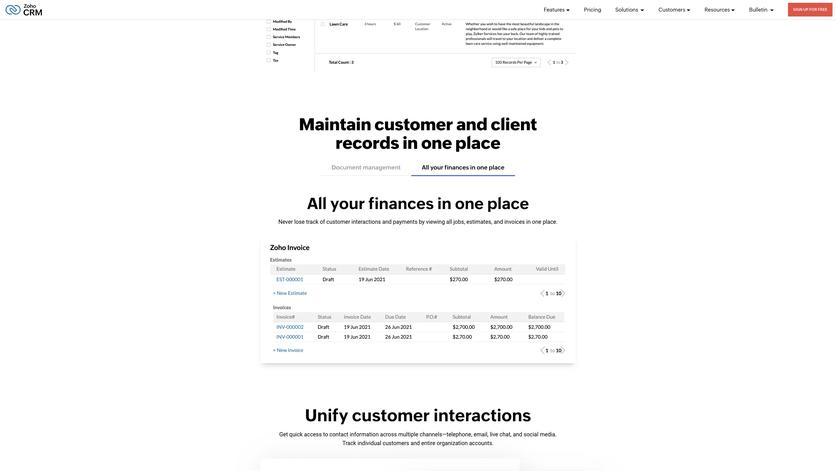 Task type: describe. For each thing, give the bounding box(es) containing it.
in inside maintain customer and client records in one place
[[403, 133, 418, 153]]

maintain
[[299, 115, 371, 134]]

information
[[350, 431, 379, 438]]

estimates,
[[467, 219, 493, 225]]

one inside maintain customer and client records in one place
[[421, 133, 452, 153]]

place.
[[543, 219, 558, 225]]

resources
[[705, 6, 730, 12]]

never
[[279, 219, 293, 225]]

zoho crm logo image
[[5, 2, 42, 17]]

channels—telephone,
[[420, 431, 473, 438]]

accounts.
[[469, 440, 494, 447]]

1 vertical spatial customer
[[327, 219, 350, 225]]

up
[[804, 7, 809, 12]]

social
[[524, 431, 539, 438]]

organization
[[437, 440, 468, 447]]

document management
[[332, 164, 401, 171]]

all
[[446, 219, 452, 225]]

sign up for free link
[[788, 3, 833, 16]]

media.
[[540, 431, 557, 438]]

1 vertical spatial interactions
[[434, 406, 531, 425]]

place inside maintain customer and client records in one place
[[456, 133, 501, 153]]

solutions
[[616, 6, 640, 12]]

live
[[490, 431, 498, 438]]

features link
[[544, 0, 570, 19]]

customers
[[383, 440, 409, 447]]

solutions link
[[616, 0, 645, 19]]

records
[[336, 133, 399, 153]]

individual
[[358, 440, 381, 447]]

pricing
[[584, 6, 602, 12]]

resources link
[[705, 0, 736, 19]]

never lose track of customer interactions and payments by viewing all jobs, estimates, and invoices in one place.
[[279, 219, 558, 225]]

for
[[810, 7, 818, 12]]

unify customer interactions
[[305, 406, 531, 425]]

across
[[380, 431, 397, 438]]

bulletin
[[750, 6, 769, 12]]

unify
[[305, 406, 348, 425]]

client
[[491, 115, 537, 134]]

sign
[[794, 7, 803, 12]]

features
[[544, 6, 565, 12]]

access
[[304, 431, 322, 438]]

quick
[[289, 431, 303, 438]]



Task type: locate. For each thing, give the bounding box(es) containing it.
finances
[[445, 164, 469, 171], [369, 194, 434, 213]]

management
[[363, 164, 401, 171]]

schedule appointments on time image
[[260, 0, 576, 72]]

0 horizontal spatial your
[[330, 194, 365, 213]]

track
[[343, 440, 356, 447]]

1 vertical spatial all
[[307, 194, 327, 213]]

viewing
[[426, 219, 445, 225]]

lose
[[294, 219, 305, 225]]

customer for maintain
[[375, 115, 453, 134]]

360 degree customer view for all interactions image
[[260, 459, 520, 472]]

maintain customer and client records in one place
[[299, 115, 537, 153]]

manage all your documents in a central place image
[[260, 235, 576, 364]]

and inside maintain customer and client records in one place
[[457, 115, 488, 134]]

0 vertical spatial your
[[431, 164, 444, 171]]

and
[[457, 115, 488, 134], [382, 219, 392, 225], [494, 219, 503, 225], [513, 431, 523, 438], [411, 440, 420, 447]]

your
[[431, 164, 444, 171], [330, 194, 365, 213]]

0 horizontal spatial all
[[307, 194, 327, 213]]

one
[[421, 133, 452, 153], [477, 164, 488, 171], [455, 194, 484, 213], [532, 219, 542, 225]]

by
[[419, 219, 425, 225]]

get quick access to contact information across multiple channels—telephone, email, live chat, and social media. track individual customers and entire organization accounts.
[[279, 431, 557, 447]]

invoices
[[505, 219, 525, 225]]

2 vertical spatial place
[[487, 194, 529, 213]]

pricing link
[[584, 0, 602, 19]]

0 vertical spatial interactions
[[352, 219, 381, 225]]

track
[[306, 219, 319, 225]]

place
[[456, 133, 501, 153], [489, 164, 505, 171], [487, 194, 529, 213]]

customers
[[659, 6, 686, 12]]

1 horizontal spatial interactions
[[434, 406, 531, 425]]

to
[[323, 431, 328, 438]]

chat,
[[500, 431, 512, 438]]

1 horizontal spatial your
[[431, 164, 444, 171]]

all up track
[[307, 194, 327, 213]]

email,
[[474, 431, 489, 438]]

sign up for free
[[794, 7, 828, 12]]

1 horizontal spatial all
[[422, 164, 429, 171]]

free
[[818, 7, 828, 12]]

0 vertical spatial place
[[456, 133, 501, 153]]

contact
[[330, 431, 349, 438]]

payments
[[393, 219, 418, 225]]

1 vertical spatial finances
[[369, 194, 434, 213]]

all
[[422, 164, 429, 171], [307, 194, 327, 213]]

0 vertical spatial finances
[[445, 164, 469, 171]]

1 vertical spatial all your finances in one place
[[307, 194, 529, 213]]

0 vertical spatial all your finances in one place
[[422, 164, 505, 171]]

0 horizontal spatial interactions
[[352, 219, 381, 225]]

get
[[279, 431, 288, 438]]

all your finances in one place
[[422, 164, 505, 171], [307, 194, 529, 213]]

all down maintain customer and client records in one place
[[422, 164, 429, 171]]

1 vertical spatial your
[[330, 194, 365, 213]]

of
[[320, 219, 325, 225]]

interactions
[[352, 219, 381, 225], [434, 406, 531, 425]]

entire
[[421, 440, 436, 447]]

jobs,
[[454, 219, 465, 225]]

bulletin link
[[750, 0, 774, 19]]

1 vertical spatial place
[[489, 164, 505, 171]]

0 vertical spatial all
[[422, 164, 429, 171]]

customer
[[375, 115, 453, 134], [327, 219, 350, 225], [352, 406, 430, 425]]

1 horizontal spatial finances
[[445, 164, 469, 171]]

customer inside maintain customer and client records in one place
[[375, 115, 453, 134]]

0 vertical spatial customer
[[375, 115, 453, 134]]

in
[[403, 133, 418, 153], [470, 164, 476, 171], [438, 194, 452, 213], [526, 219, 531, 225]]

0 horizontal spatial finances
[[369, 194, 434, 213]]

customer for unify
[[352, 406, 430, 425]]

document
[[332, 164, 362, 171]]

2 vertical spatial customer
[[352, 406, 430, 425]]

multiple
[[398, 431, 419, 438]]



Task type: vqa. For each thing, say whether or not it's contained in the screenshot.
Search for a 250+ survey template text box
no



